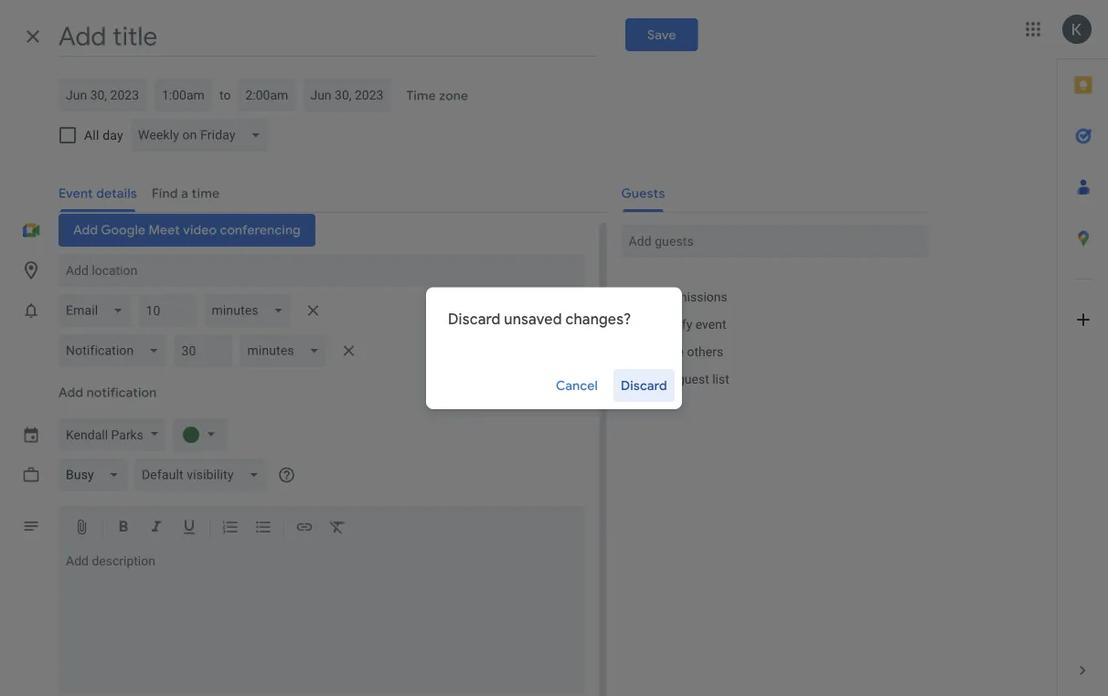 Task type: vqa. For each thing, say whether or not it's contained in the screenshot.
The "Save"
yes



Task type: describe. For each thing, give the bounding box(es) containing it.
invite
[[653, 344, 684, 359]]

see guest list
[[653, 372, 730, 387]]

discard unsaved changes? alert dialog
[[426, 287, 682, 409]]

group containing guest permissions
[[607, 283, 928, 393]]

changes?
[[566, 310, 631, 328]]

30 minutes before element
[[59, 331, 364, 371]]

see
[[653, 372, 674, 387]]

Description text field
[[59, 554, 585, 691]]

cancel
[[556, 378, 598, 394]]

guest permissions
[[621, 289, 728, 305]]

notifications element
[[59, 291, 364, 371]]

unsaved
[[504, 310, 562, 328]]

time zone button
[[399, 80, 476, 112]]

save button
[[625, 18, 698, 51]]

event
[[696, 317, 727, 332]]

discard unsaved changes?
[[448, 310, 631, 328]]

underline image
[[180, 518, 198, 540]]

modify
[[653, 317, 693, 332]]

others
[[687, 344, 723, 359]]

permissions
[[658, 289, 728, 305]]

list
[[713, 372, 730, 387]]

bold image
[[114, 518, 133, 540]]

guest
[[678, 372, 709, 387]]

time zone
[[406, 88, 468, 104]]

cancel button
[[548, 364, 606, 408]]



Task type: locate. For each thing, give the bounding box(es) containing it.
add notification
[[59, 385, 157, 401]]

tab list
[[1058, 59, 1108, 646]]

discard for discard
[[621, 378, 668, 394]]

discard button
[[614, 364, 675, 408]]

discard
[[448, 310, 501, 328], [621, 378, 668, 394]]

to
[[219, 87, 231, 102]]

1 vertical spatial minutes in advance for notification number field
[[181, 335, 225, 368]]

minutes in advance for notification number field for '30 minutes before' element
[[181, 335, 225, 368]]

all day
[[84, 128, 123, 143]]

bulleted list image
[[254, 518, 273, 540]]

discard for discard unsaved changes?
[[448, 310, 501, 328]]

Minutes in advance for notification number field
[[146, 294, 190, 327], [181, 335, 225, 368]]

1 vertical spatial discard
[[621, 378, 668, 394]]

discard down invite
[[621, 378, 668, 394]]

guest
[[621, 289, 655, 305]]

invite others
[[653, 344, 723, 359]]

0 vertical spatial minutes in advance for notification number field
[[146, 294, 190, 327]]

Title text field
[[59, 16, 596, 57]]

remove formatting image
[[328, 518, 347, 540]]

minutes in advance for notification number field up '30 minutes before' element
[[146, 294, 190, 327]]

add
[[59, 385, 83, 401]]

add notification button
[[51, 377, 164, 410]]

10 minutes before, as email element
[[59, 291, 364, 331]]

group
[[607, 283, 928, 393]]

0 horizontal spatial discard
[[448, 310, 501, 328]]

save
[[647, 27, 676, 43]]

modify event
[[653, 317, 727, 332]]

notification
[[86, 385, 157, 401]]

minutes in advance for notification number field for 10 minutes before, as email element on the left top of page
[[146, 294, 190, 327]]

italic image
[[147, 518, 166, 540]]

insert link image
[[295, 518, 314, 540]]

time
[[406, 88, 436, 104]]

numbered list image
[[221, 518, 240, 540]]

minutes in advance for notification number field down 10 minutes before, as email element on the left top of page
[[181, 335, 225, 368]]

day
[[103, 128, 123, 143]]

formatting options toolbar
[[59, 507, 585, 551]]

1 horizontal spatial discard
[[621, 378, 668, 394]]

discard inside button
[[621, 378, 668, 394]]

zone
[[439, 88, 468, 104]]

minutes in advance for notification number field inside 10 minutes before, as email element
[[146, 294, 190, 327]]

discard left unsaved
[[448, 310, 501, 328]]

minutes in advance for notification number field inside '30 minutes before' element
[[181, 335, 225, 368]]

0 vertical spatial discard
[[448, 310, 501, 328]]

all
[[84, 128, 99, 143]]



